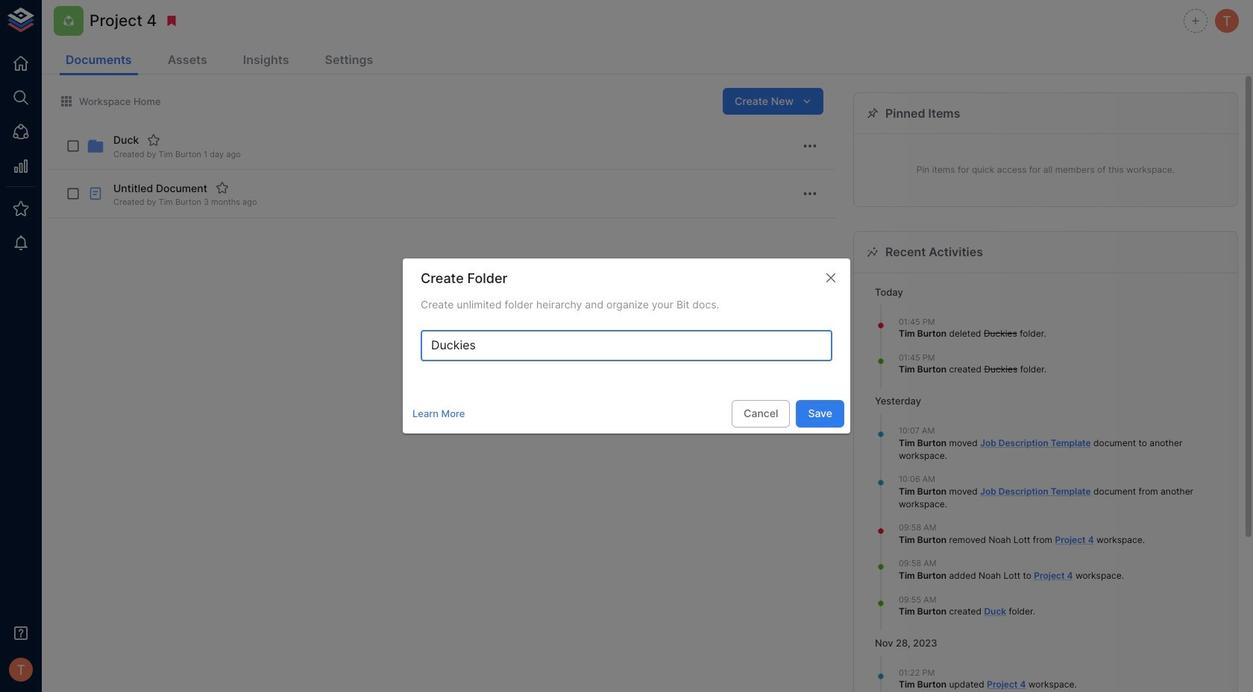 Task type: locate. For each thing, give the bounding box(es) containing it.
Folder Title text field
[[421, 330, 832, 362]]

remove bookmark image
[[165, 14, 179, 28]]

dialog
[[403, 259, 850, 434]]



Task type: vqa. For each thing, say whether or not it's contained in the screenshot.
Folder Title text box
yes



Task type: describe. For each thing, give the bounding box(es) containing it.
favorite image
[[216, 182, 229, 195]]

favorite image
[[147, 134, 161, 147]]



